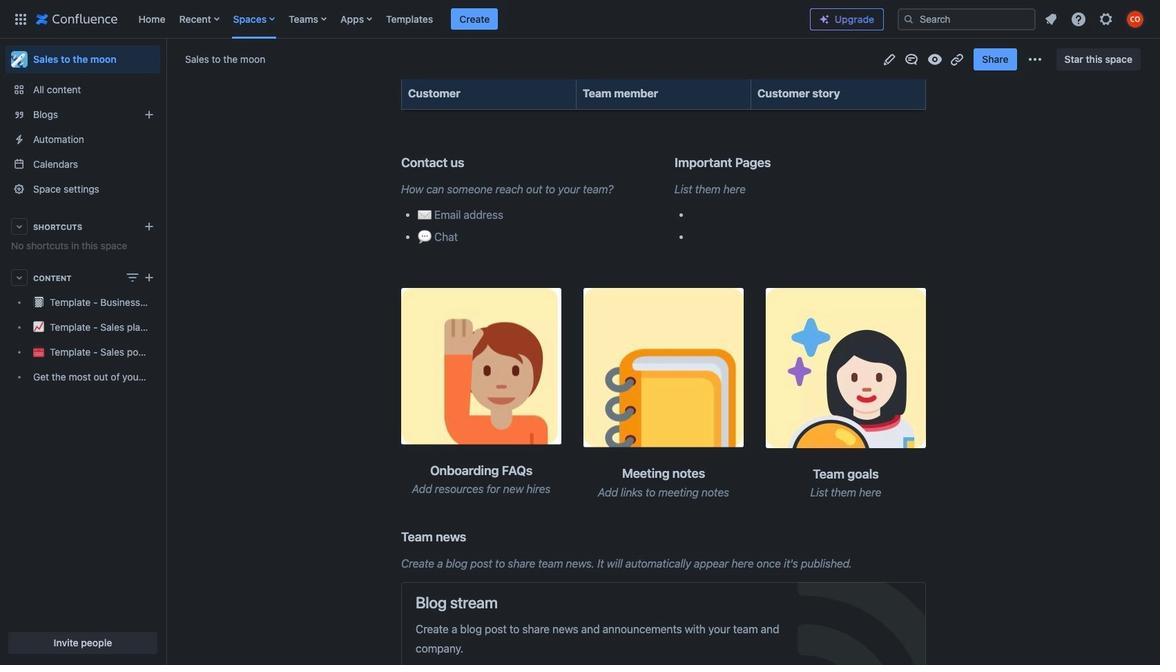Task type: describe. For each thing, give the bounding box(es) containing it.
appswitcher icon image
[[12, 11, 29, 27]]

space element
[[0, 39, 166, 665]]

create a blog image
[[141, 106, 158, 123]]

stop watching image
[[928, 51, 944, 67]]

premium image
[[820, 14, 831, 25]]

tree inside space element
[[6, 290, 160, 390]]

create a page image
[[141, 270, 158, 286]]

1 vertical spatial copy image
[[704, 465, 721, 482]]

add shortcut image
[[141, 218, 158, 235]]

help icon image
[[1071, 11, 1088, 27]]

1 vertical spatial copy image
[[531, 462, 548, 479]]

change view image
[[124, 270, 141, 286]]

Search field
[[898, 8, 1037, 30]]

search image
[[904, 13, 915, 25]]



Task type: vqa. For each thing, say whether or not it's contained in the screenshot.
the leftmost My
no



Task type: locate. For each thing, give the bounding box(es) containing it.
1 horizontal spatial list
[[1039, 7, 1153, 31]]

copy link image
[[950, 51, 966, 67]]

0 vertical spatial copy image
[[463, 154, 480, 170]]

0 vertical spatial copy image
[[770, 154, 787, 170]]

notification icon image
[[1043, 11, 1060, 27]]

None search field
[[898, 8, 1037, 30]]

edit this page image
[[882, 51, 899, 67]]

global element
[[8, 0, 800, 38]]

raised_hand.svg image
[[401, 288, 562, 445]]

confluence image
[[36, 11, 118, 27], [36, 11, 118, 27]]

list
[[132, 0, 800, 38], [1039, 7, 1153, 31]]

list item
[[451, 8, 498, 30]]

banner
[[0, 0, 1161, 41]]

copy image
[[770, 154, 787, 170], [704, 465, 721, 482]]

0 horizontal spatial list
[[132, 0, 800, 38]]

2 vertical spatial copy image
[[465, 529, 482, 545]]

settings icon image
[[1099, 11, 1115, 27]]

ledger.svg image
[[584, 288, 744, 448]]

list for appswitcher icon
[[132, 0, 800, 38]]

list for premium image
[[1039, 7, 1153, 31]]

collapse sidebar image
[[151, 46, 181, 73]]

list item inside list
[[451, 8, 498, 30]]

astronaut.svg image
[[766, 288, 927, 448]]

copy image
[[463, 154, 480, 170], [531, 462, 548, 479], [465, 529, 482, 545]]

1 horizontal spatial copy image
[[770, 154, 787, 170]]

more actions image
[[1027, 51, 1044, 67]]

tree
[[6, 290, 160, 390]]

0 horizontal spatial copy image
[[704, 465, 721, 482]]



